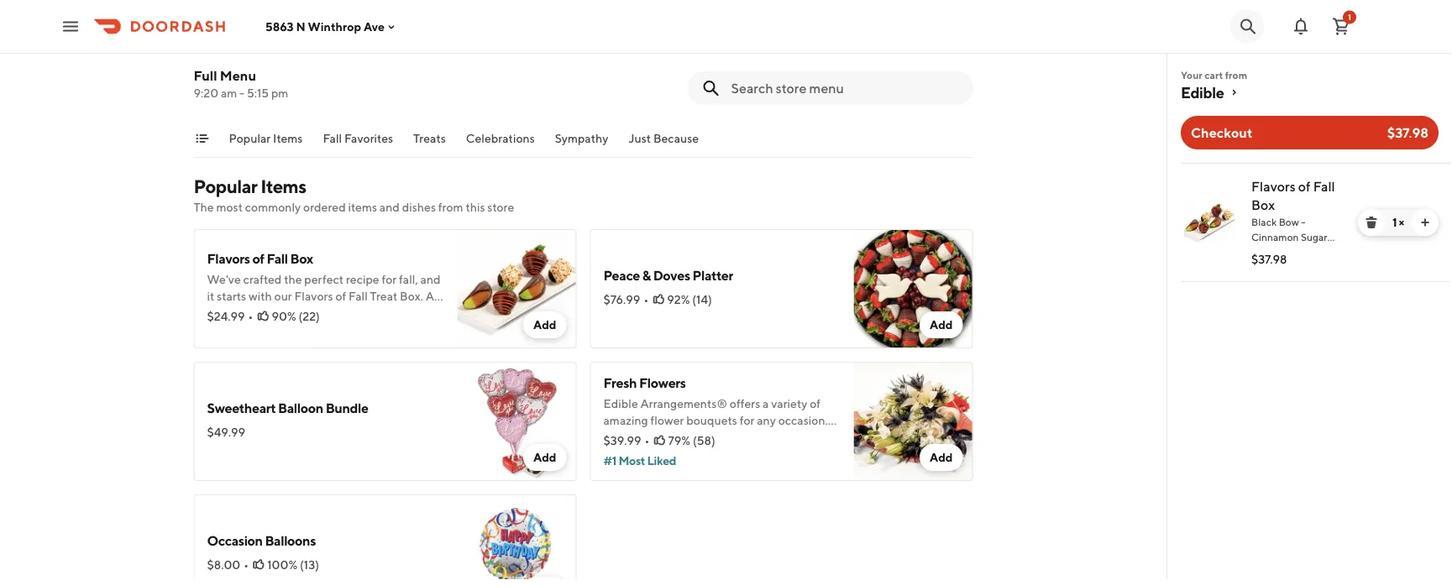 Task type: locate. For each thing, give the bounding box(es) containing it.
cinnamon
[[1252, 231, 1299, 243]]

1 vertical spatial fall
[[1314, 179, 1336, 195]]

flavors
[[1252, 179, 1296, 195], [207, 251, 250, 267]]

popular
[[229, 131, 271, 145], [194, 176, 257, 197]]

$76.99 •
[[604, 293, 649, 307]]

1 button
[[1325, 10, 1359, 43]]

sweetheart balloon bundle
[[207, 400, 369, 416]]

1 vertical spatial $37.98
[[1252, 252, 1288, 266]]

2 vertical spatial fall
[[267, 251, 288, 267]]

0 horizontal spatial from
[[438, 200, 463, 214]]

items for popular items
[[273, 131, 303, 145]]

1 vertical spatial items
[[261, 176, 306, 197]]

add button
[[523, 312, 567, 339], [920, 312, 963, 339], [523, 444, 567, 471], [920, 444, 963, 471]]

$24.99
[[207, 310, 245, 323]]

2 horizontal spatial fall
[[1314, 179, 1336, 195]]

popular inside popular items button
[[229, 131, 271, 145]]

1 horizontal spatial box
[[1252, 197, 1276, 213]]

Item Search search field
[[731, 79, 960, 97]]

fall down commonly
[[267, 251, 288, 267]]

0 horizontal spatial -
[[240, 86, 245, 100]]

0 vertical spatial items
[[273, 131, 303, 145]]

remove item from cart image
[[1365, 216, 1379, 229]]

ordered
[[303, 200, 346, 214]]

peace & doves platter
[[604, 268, 733, 284]]

flavors down most
[[207, 251, 250, 267]]

0 horizontal spatial flavors
[[207, 251, 250, 267]]

#1 most liked
[[604, 454, 676, 468]]

• down &
[[644, 293, 649, 307]]

0 horizontal spatial of
[[252, 251, 264, 267]]

edible link
[[1181, 82, 1439, 103]]

1
[[1349, 12, 1352, 22], [1393, 216, 1397, 229]]

of
[[1299, 179, 1311, 195], [252, 251, 264, 267]]

flavors inside flavors of fall box black bow - cinnamon sugar candied pecans $37.98
[[1252, 179, 1296, 195]]

0 vertical spatial -
[[240, 86, 245, 100]]

of inside flavors of fall box black bow - cinnamon sugar candied pecans $37.98
[[1299, 179, 1311, 195]]

• up #1 most liked
[[645, 434, 650, 448]]

$37.98
[[1388, 125, 1429, 141], [1252, 252, 1288, 266]]

flavors of fall box
[[207, 251, 313, 267]]

1 horizontal spatial from
[[1226, 69, 1248, 81]]

treats
[[413, 131, 446, 145]]

your
[[1181, 69, 1203, 81]]

1 vertical spatial from
[[438, 200, 463, 214]]

1 horizontal spatial flavors of fall box image
[[1185, 197, 1235, 248]]

1 vertical spatial popular
[[194, 176, 257, 197]]

items inside popular items the most commonly ordered items and dishes from this store
[[261, 176, 306, 197]]

of up bow
[[1299, 179, 1311, 195]]

• for $76.99 •
[[644, 293, 649, 307]]

1 vertical spatial -
[[1302, 216, 1306, 228]]

fall for flavors of fall box black bow - cinnamon sugar candied pecans $37.98
[[1314, 179, 1336, 195]]

5:15
[[247, 86, 269, 100]]

flavors of fall box black bow - cinnamon sugar candied pecans $37.98
[[1252, 179, 1336, 266]]

0 horizontal spatial 1
[[1349, 12, 1352, 22]]

0 vertical spatial $37.98
[[1388, 125, 1429, 141]]

sympathy
[[555, 131, 609, 145]]

0 vertical spatial 1
[[1349, 12, 1352, 22]]

box up black at top
[[1252, 197, 1276, 213]]

balloon
[[278, 400, 323, 416]]

1 ×
[[1393, 216, 1405, 229]]

full menu 9:20 am - 5:15 pm
[[194, 68, 289, 100]]

1 horizontal spatial flavors
[[1252, 179, 1296, 195]]

pecans
[[1293, 246, 1326, 258]]

0 vertical spatial popular
[[229, 131, 271, 145]]

1 left the ×
[[1393, 216, 1397, 229]]

of down commonly
[[252, 251, 264, 267]]

100% (13)
[[267, 558, 319, 572]]

add for fall
[[533, 318, 557, 332]]

n
[[296, 20, 306, 33]]

•
[[644, 293, 649, 307], [248, 310, 253, 323], [645, 434, 650, 448], [244, 558, 249, 572]]

0 vertical spatial of
[[1299, 179, 1311, 195]]

1 vertical spatial 1
[[1393, 216, 1397, 229]]

flavors of fall box image left black at top
[[1185, 197, 1235, 248]]

5863
[[266, 20, 294, 33]]

1 vertical spatial of
[[252, 251, 264, 267]]

fall inside flavors of fall box black bow - cinnamon sugar candied pecans $37.98
[[1314, 179, 1336, 195]]

flavors up black at top
[[1252, 179, 1296, 195]]

add
[[533, 318, 557, 332], [930, 318, 953, 332], [533, 451, 557, 465], [930, 451, 953, 465]]

from
[[1226, 69, 1248, 81], [438, 200, 463, 214]]

• for $24.99 •
[[248, 310, 253, 323]]

peace
[[604, 268, 640, 284]]

because
[[654, 131, 699, 145]]

add button for fall
[[523, 312, 567, 339]]

box
[[1252, 197, 1276, 213], [290, 251, 313, 267]]

fall up sugar
[[1314, 179, 1336, 195]]

0 horizontal spatial $37.98
[[1252, 252, 1288, 266]]

1 for 1
[[1349, 12, 1352, 22]]

&
[[643, 268, 651, 284]]

commonly
[[245, 200, 301, 214]]

1 vertical spatial flavors
[[207, 251, 250, 267]]

$8.00
[[207, 558, 241, 572]]

1 vertical spatial box
[[290, 251, 313, 267]]

1 horizontal spatial of
[[1299, 179, 1311, 195]]

• right $8.00
[[244, 558, 249, 572]]

box inside flavors of fall box black bow - cinnamon sugar candied pecans $37.98
[[1252, 197, 1276, 213]]

store
[[488, 200, 515, 214]]

open menu image
[[60, 16, 81, 37]]

popular inside popular items the most commonly ordered items and dishes from this store
[[194, 176, 257, 197]]

(13)
[[300, 558, 319, 572]]

1 horizontal spatial fall
[[323, 131, 342, 145]]

- right bow
[[1302, 216, 1306, 228]]

liked
[[647, 454, 676, 468]]

0 vertical spatial flavors
[[1252, 179, 1296, 195]]

flavors of fall box image
[[1185, 197, 1235, 248], [458, 229, 577, 349]]

1 horizontal spatial $37.98
[[1388, 125, 1429, 141]]

100%
[[267, 558, 298, 572]]

flavors of fall box image down store
[[458, 229, 577, 349]]

0 horizontal spatial fall
[[267, 251, 288, 267]]

full
[[194, 68, 217, 84]]

• for $8.00 •
[[244, 558, 249, 572]]

0 vertical spatial fall
[[323, 131, 342, 145]]

fresh flowers image
[[854, 362, 973, 481]]

1 horizontal spatial -
[[1302, 216, 1306, 228]]

items down pm
[[273, 131, 303, 145]]

candied
[[1252, 246, 1291, 258]]

items
[[273, 131, 303, 145], [261, 176, 306, 197]]

90% (22)
[[272, 310, 320, 323]]

box down ordered
[[290, 251, 313, 267]]

from left this
[[438, 200, 463, 214]]

1 right notification bell image
[[1349, 12, 1352, 22]]

pm
[[271, 86, 289, 100]]

1 horizontal spatial 1
[[1393, 216, 1397, 229]]

doves
[[653, 268, 690, 284]]

from right cart
[[1226, 69, 1248, 81]]

fall left favorites
[[323, 131, 342, 145]]

$39.99 •
[[604, 434, 650, 448]]

balloons
[[265, 533, 316, 549]]

0 vertical spatial box
[[1252, 197, 1276, 213]]

(14)
[[693, 293, 712, 307]]

checkout
[[1191, 125, 1253, 141]]

1 inside button
[[1349, 12, 1352, 22]]

of for flavors of fall box black bow - cinnamon sugar candied pecans $37.98
[[1299, 179, 1311, 195]]

am
[[221, 86, 237, 100]]

most
[[619, 454, 645, 468]]

flavors for flavors of fall box black bow - cinnamon sugar candied pecans $37.98
[[1252, 179, 1296, 195]]

box for flavors of fall box black bow - cinnamon sugar candied pecans $37.98
[[1252, 197, 1276, 213]]

items up commonly
[[261, 176, 306, 197]]

black
[[1252, 216, 1277, 228]]

items
[[348, 200, 377, 214]]

79%
[[668, 434, 691, 448]]

platter
[[693, 268, 733, 284]]

your cart from
[[1181, 69, 1248, 81]]

• for $39.99 •
[[645, 434, 650, 448]]

from inside popular items the most commonly ordered items and dishes from this store
[[438, 200, 463, 214]]

• right $24.99
[[248, 310, 253, 323]]

items inside button
[[273, 131, 303, 145]]

9:20
[[194, 86, 219, 100]]

popular down 5:15 on the top left of the page
[[229, 131, 271, 145]]

popular up most
[[194, 176, 257, 197]]

fall
[[323, 131, 342, 145], [1314, 179, 1336, 195], [267, 251, 288, 267]]

occasion balloons image
[[458, 495, 577, 581]]

popular for popular items
[[229, 131, 271, 145]]

- right am
[[240, 86, 245, 100]]

flavors for flavors of fall box
[[207, 251, 250, 267]]

-
[[240, 86, 245, 100], [1302, 216, 1306, 228]]

menu
[[220, 68, 256, 84]]

0 horizontal spatial box
[[290, 251, 313, 267]]

treats button
[[413, 130, 446, 157]]



Task type: describe. For each thing, give the bounding box(es) containing it.
0 vertical spatial from
[[1226, 69, 1248, 81]]

edible
[[1181, 83, 1225, 101]]

add for doves
[[930, 318, 953, 332]]

5863 n winthrop ave
[[266, 20, 385, 33]]

fall favorites
[[323, 131, 393, 145]]

winthrop
[[308, 20, 361, 33]]

and
[[380, 200, 400, 214]]

92%
[[667, 293, 690, 307]]

popular items button
[[229, 130, 303, 157]]

popular for popular items the most commonly ordered items and dishes from this store
[[194, 176, 257, 197]]

ave
[[364, 20, 385, 33]]

dishes
[[402, 200, 436, 214]]

occasion
[[207, 533, 263, 549]]

flowers
[[639, 375, 686, 391]]

favorites
[[344, 131, 393, 145]]

$37.98 inside flavors of fall box black bow - cinnamon sugar candied pecans $37.98
[[1252, 252, 1288, 266]]

box for flavors of fall box
[[290, 251, 313, 267]]

fresh
[[604, 375, 637, 391]]

$39.99
[[604, 434, 642, 448]]

cart
[[1205, 69, 1224, 81]]

add item to cart image
[[533, 577, 557, 581]]

92% (14)
[[667, 293, 712, 307]]

add button for bundle
[[523, 444, 567, 471]]

most
[[216, 200, 243, 214]]

show menu categories image
[[195, 132, 209, 145]]

just because
[[629, 131, 699, 145]]

sweetheart
[[207, 400, 276, 416]]

sympathy button
[[555, 130, 609, 157]]

0 horizontal spatial flavors of fall box image
[[458, 229, 577, 349]]

5863 n winthrop ave button
[[266, 20, 398, 33]]

notification bell image
[[1291, 16, 1312, 37]]

#1
[[604, 454, 617, 468]]

1 items, open order cart image
[[1332, 16, 1352, 37]]

(22)
[[299, 310, 320, 323]]

celebrations
[[466, 131, 535, 145]]

- inside full menu 9:20 am - 5:15 pm
[[240, 86, 245, 100]]

$24.99 •
[[207, 310, 253, 323]]

occasion balloons
[[207, 533, 316, 549]]

items for popular items the most commonly ordered items and dishes from this store
[[261, 176, 306, 197]]

79% (58)
[[668, 434, 716, 448]]

bundle
[[326, 400, 369, 416]]

this
[[466, 200, 485, 214]]

bow
[[1279, 216, 1300, 228]]

just because button
[[629, 130, 699, 157]]

fall favorites button
[[323, 130, 393, 157]]

peace & doves platter image
[[854, 229, 973, 349]]

$76.99
[[604, 293, 641, 307]]

just
[[629, 131, 651, 145]]

of for flavors of fall box
[[252, 251, 264, 267]]

popular items the most commonly ordered items and dishes from this store
[[194, 176, 515, 214]]

fall for flavors of fall box
[[267, 251, 288, 267]]

$8.00 •
[[207, 558, 249, 572]]

$49.99
[[207, 426, 245, 439]]

90%
[[272, 310, 296, 323]]

(58)
[[693, 434, 716, 448]]

celebrations button
[[466, 130, 535, 157]]

popular items
[[229, 131, 303, 145]]

the
[[194, 200, 214, 214]]

fall inside button
[[323, 131, 342, 145]]

fresh flowers
[[604, 375, 686, 391]]

add one to cart image
[[1419, 216, 1433, 229]]

add button for doves
[[920, 312, 963, 339]]

sugar
[[1302, 231, 1328, 243]]

1 for 1 ×
[[1393, 216, 1397, 229]]

add for bundle
[[533, 451, 557, 465]]

sweetheart balloon bundle image
[[458, 362, 577, 481]]

×
[[1399, 216, 1405, 229]]

- inside flavors of fall box black bow - cinnamon sugar candied pecans $37.98
[[1302, 216, 1306, 228]]



Task type: vqa. For each thing, say whether or not it's contained in the screenshot.
7 Chakra Healing Crystals Set
no



